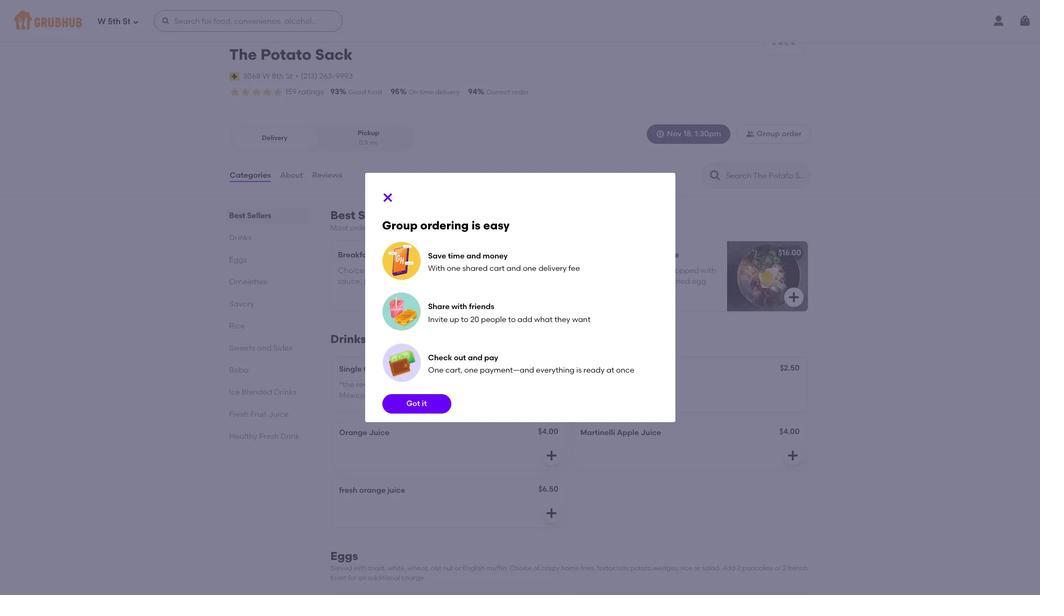 Task type: vqa. For each thing, say whether or not it's contained in the screenshot.
"CAFFE"
no



Task type: describe. For each thing, give the bounding box(es) containing it.
1 horizontal spatial juice
[[369, 429, 390, 438]]

fries,
[[581, 565, 596, 572]]

cheese
[[529, 266, 555, 275]]

add
[[518, 315, 533, 324]]

muffin.
[[487, 565, 508, 572]]

potato
[[631, 565, 652, 572]]

salad.
[[702, 565, 721, 572]]

*the reverse orangutan  "finca kassandra"   huatusco, mexico
[[339, 380, 529, 400]]

juice for martinelli apple juice
[[641, 429, 662, 438]]

Search The Potato Sack search field
[[725, 171, 808, 181]]

1 vertical spatial fresh
[[259, 432, 279, 441]]

sellers for best sellers most ordered on grubhub
[[358, 209, 396, 222]]

one
[[428, 366, 444, 375]]

the potato sack logo image
[[765, 17, 803, 55]]

159
[[285, 87, 297, 96]]

ratings
[[299, 87, 324, 96]]

want
[[573, 315, 591, 324]]

money
[[483, 252, 508, 261]]

served inside the choice of meat, cheese, scrambled eggs, tater tots, cheese sauce, pico de gallo on the side. served with choice of side.
[[457, 277, 482, 286]]

orange juice
[[339, 429, 390, 438]]

(213) 263-9993 button
[[301, 71, 353, 82]]

on time delivery
[[409, 88, 460, 96]]

payment—and
[[480, 366, 535, 375]]

share with friends invite up to 20 people to add what they want
[[428, 302, 591, 324]]

0 horizontal spatial one
[[447, 264, 461, 273]]

"finca
[[425, 380, 447, 389]]

nov 18, 1:30pm button
[[647, 125, 731, 144]]

time for on
[[420, 88, 434, 96]]

jalapenos,
[[607, 266, 645, 275]]

w 5th st
[[98, 17, 131, 26]]

jalapeno bacon fried rice
[[580, 251, 679, 260]]

option group containing pickup
[[229, 125, 414, 152]]

0 vertical spatial is
[[472, 219, 481, 232]]

• (213) 263-9993
[[296, 72, 353, 81]]

white,
[[388, 565, 406, 572]]

94
[[468, 87, 477, 96]]

omelettes
[[229, 278, 268, 287]]

group order
[[757, 129, 802, 139]]

159 ratings
[[285, 87, 324, 96]]

drinks tab
[[229, 232, 305, 244]]

best for best sellers most ordered on grubhub
[[331, 209, 356, 222]]

and up "choice"
[[507, 264, 521, 273]]

martinelli apple juice
[[581, 429, 662, 438]]

jalapeno
[[608, 277, 640, 286]]

w inside button
[[263, 72, 270, 81]]

the potato sack
[[229, 45, 353, 64]]

and inside sweets and sides tab
[[257, 344, 272, 353]]

2 side. from the left
[[536, 277, 553, 286]]

choice inside the choice of meat, cheese, scrambled eggs, tater tots, cheese sauce, pico de gallo on the side. served with choice of side.
[[338, 266, 364, 275]]

got
[[407, 399, 420, 408]]

french
[[788, 565, 808, 572]]

oat
[[431, 565, 442, 572]]

one inside check out and pay one cart, one payment—and everything is ready at once
[[465, 366, 478, 375]]

ordered
[[350, 224, 379, 233]]

invite
[[428, 315, 448, 324]]

healthy fresh drink
[[229, 432, 300, 441]]

healthy fresh drink tab
[[229, 431, 305, 443]]

3 or from the left
[[775, 565, 781, 572]]

scrambled
[[429, 266, 468, 275]]

best sellers tab
[[229, 210, 305, 222]]

check out and pay image
[[382, 344, 421, 382]]

breakfast burrito
[[338, 251, 401, 260]]

with
[[428, 264, 445, 273]]

sellers for best sellers
[[247, 211, 271, 220]]

share
[[428, 302, 450, 312]]

svg image inside nov 18, 1:30pm button
[[657, 130, 665, 139]]

origin
[[364, 365, 387, 374]]

subscription pass image
[[229, 72, 240, 81]]

got it
[[407, 399, 427, 408]]

soda
[[598, 365, 617, 374]]

ordering
[[421, 219, 469, 232]]

order for correct order
[[512, 88, 529, 96]]

group for group order
[[757, 129, 780, 139]]

st inside main navigation navigation
[[123, 17, 131, 26]]

most
[[331, 224, 348, 233]]

sauce,
[[338, 277, 362, 286]]

delivery inside save time and money with one shared cart and one delivery fee
[[539, 264, 567, 273]]

reviews
[[312, 171, 342, 180]]

pico
[[364, 277, 380, 286]]

can soda
[[581, 365, 617, 374]]

rice tab
[[229, 321, 305, 332]]

time for save
[[448, 252, 465, 261]]

0 horizontal spatial drinks
[[229, 233, 252, 243]]

1 horizontal spatial rice
[[663, 251, 679, 260]]

correct
[[486, 88, 511, 96]]

mexico
[[339, 391, 365, 400]]

w inside main navigation navigation
[[98, 17, 106, 26]]

20
[[471, 315, 479, 324]]

sack
[[315, 45, 353, 64]]

$4.00 for martinelli apple juice
[[780, 427, 800, 437]]

categories button
[[229, 156, 272, 195]]

bacon
[[617, 251, 641, 260]]

0 vertical spatial delivery
[[435, 88, 460, 96]]

toast,
[[368, 565, 386, 572]]

st inside button
[[286, 72, 293, 81]]

group order button
[[737, 125, 811, 144]]

crispy
[[542, 565, 560, 572]]

save
[[428, 252, 446, 261]]

choice of meat, cheese, scrambled eggs, tater tots, cheese sauce, pico de gallo on the side. served with choice of side.
[[338, 266, 555, 286]]

eggs tab
[[229, 254, 305, 266]]

1 to from the left
[[461, 315, 469, 324]]

at
[[607, 366, 615, 375]]

pay
[[485, 353, 499, 363]]

3068 w 8th st
[[243, 72, 293, 81]]

apple
[[617, 429, 639, 438]]

nut
[[443, 565, 454, 572]]

onions
[[647, 266, 671, 275]]

english
[[463, 565, 485, 572]]

263-
[[319, 72, 335, 81]]

ready
[[584, 366, 605, 375]]

bacon, jalapenos, onions topped with pickled jalapeno and soft fried egg.
[[580, 266, 716, 286]]

ice blended drinks tab
[[229, 387, 305, 398]]

*the
[[339, 380, 355, 389]]

$2.50
[[780, 364, 800, 373]]

an
[[358, 574, 367, 582]]

and inside "bacon, jalapenos, onions topped with pickled jalapeno and soft fried egg."
[[642, 277, 657, 286]]

rice
[[681, 565, 693, 572]]

charge.
[[402, 574, 426, 582]]

save time and money with one shared cart and one delivery fee
[[428, 252, 580, 273]]

grubhub
[[392, 224, 425, 233]]

orange
[[359, 486, 386, 495]]

sweets and sides tab
[[229, 343, 305, 354]]

fried
[[674, 277, 691, 286]]

search icon image
[[709, 169, 722, 182]]

with inside 'eggs served with toast, white, wheat, oat nut or english muffin. choice of crispy home fries, tartar tots potato wedges, rice or salad. add 2 pancakes or 2 french toast for an additional charge.'
[[354, 565, 367, 572]]



Task type: locate. For each thing, give the bounding box(es) containing it.
drinks up single
[[331, 333, 367, 346]]

is inside check out and pay one cart, one payment—and everything is ready at once
[[577, 366, 582, 375]]

choice right muffin.
[[510, 565, 532, 572]]

eggs for eggs
[[229, 255, 247, 265]]

0 vertical spatial on
[[381, 224, 390, 233]]

9993
[[335, 72, 353, 81]]

0 vertical spatial fresh
[[229, 410, 249, 419]]

drip
[[413, 365, 429, 374]]

on right ordered
[[381, 224, 390, 233]]

eggs served with toast, white, wheat, oat nut or english muffin. choice of crispy home fries, tartar tots potato wedges, rice or salad. add 2 pancakes or 2 french toast for an additional charge.
[[331, 550, 808, 582]]

or right rice
[[694, 565, 701, 572]]

or left french
[[775, 565, 781, 572]]

2 horizontal spatial juice
[[641, 429, 662, 438]]

0 vertical spatial eggs
[[229, 255, 247, 265]]

with up an
[[354, 565, 367, 572]]

w left 8th
[[263, 72, 270, 81]]

eggs up toast
[[331, 550, 358, 563]]

group inside button
[[757, 129, 780, 139]]

1 horizontal spatial on
[[413, 277, 422, 286]]

drinks right the blended at the bottom
[[274, 388, 297, 397]]

fruit
[[251, 410, 267, 419]]

0 horizontal spatial eggs
[[229, 255, 247, 265]]

1 horizontal spatial side.
[[536, 277, 553, 286]]

0 vertical spatial served
[[457, 277, 482, 286]]

0 horizontal spatial fresh
[[229, 410, 249, 419]]

st right 5th
[[123, 17, 131, 26]]

best up most
[[331, 209, 356, 222]]

1 horizontal spatial time
[[448, 252, 465, 261]]

wheat,
[[408, 565, 429, 572]]

0 horizontal spatial order
[[512, 88, 529, 96]]

orange
[[339, 429, 367, 438]]

on down cheese,
[[413, 277, 422, 286]]

1 vertical spatial time
[[448, 252, 465, 261]]

best up drinks tab at the left top of the page
[[229, 211, 245, 220]]

time right the on
[[420, 88, 434, 96]]

svg image for $4.00
[[545, 450, 558, 463]]

eggs,
[[470, 266, 489, 275]]

rice down 'savory'
[[229, 322, 245, 331]]

with up "egg." at the top right of page
[[701, 266, 716, 275]]

1 horizontal spatial order
[[782, 129, 802, 139]]

93
[[331, 87, 339, 96]]

the
[[424, 277, 436, 286]]

and inside check out and pay one cart, one payment—and everything is ready at once
[[468, 353, 483, 363]]

about button
[[280, 156, 304, 195]]

0 vertical spatial rice
[[663, 251, 679, 260]]

savory tab
[[229, 299, 305, 310]]

jalapeno
[[580, 251, 615, 260]]

1 vertical spatial drinks
[[331, 333, 367, 346]]

1 horizontal spatial w
[[263, 72, 270, 81]]

1 vertical spatial on
[[413, 277, 422, 286]]

add
[[723, 565, 736, 572]]

people icon image
[[746, 130, 755, 139]]

eggs inside 'eggs served with toast, white, wheat, oat nut or english muffin. choice of crispy home fries, tartar tots potato wedges, rice or salad. add 2 pancakes or 2 french toast for an additional charge.'
[[331, 550, 358, 563]]

nov
[[667, 129, 682, 139]]

shared
[[463, 264, 488, 273]]

people
[[481, 315, 507, 324]]

potato
[[261, 45, 312, 64]]

star icon image
[[229, 87, 240, 98], [240, 87, 251, 98], [251, 87, 262, 98], [262, 87, 272, 98], [272, 87, 283, 98], [272, 87, 283, 98]]

2 left french
[[783, 565, 787, 572]]

0 horizontal spatial served
[[331, 565, 352, 572]]

ice
[[229, 388, 240, 397]]

1 horizontal spatial 2
[[783, 565, 787, 572]]

with up up
[[452, 302, 467, 312]]

best inside tab
[[229, 211, 245, 220]]

pickup
[[358, 129, 380, 137]]

•
[[296, 72, 299, 81]]

0 vertical spatial time
[[420, 88, 434, 96]]

one up "choice"
[[523, 264, 537, 273]]

on
[[381, 224, 390, 233], [413, 277, 422, 286]]

1 vertical spatial of
[[527, 277, 535, 286]]

juice
[[388, 486, 405, 495]]

$16.00
[[779, 249, 802, 258]]

0 horizontal spatial rice
[[229, 322, 245, 331]]

tots,
[[511, 266, 527, 275]]

1 horizontal spatial is
[[577, 366, 582, 375]]

1 or from the left
[[455, 565, 461, 572]]

1 horizontal spatial served
[[457, 277, 482, 286]]

drink
[[281, 432, 300, 441]]

0 horizontal spatial is
[[472, 219, 481, 232]]

drinks down best sellers
[[229, 233, 252, 243]]

0 vertical spatial st
[[123, 17, 131, 26]]

single
[[339, 365, 362, 374]]

boba tab
[[229, 365, 305, 376]]

1:30pm
[[695, 129, 722, 139]]

or right nut
[[455, 565, 461, 572]]

order right the correct
[[512, 88, 529, 96]]

group up burrito
[[382, 219, 418, 232]]

1 vertical spatial st
[[286, 72, 293, 81]]

juice right fruit
[[269, 410, 289, 419]]

2 to from the left
[[509, 315, 516, 324]]

one right with
[[447, 264, 461, 273]]

group ordering is easy
[[382, 219, 510, 232]]

with inside "bacon, jalapenos, onions topped with pickled jalapeno and soft fried egg."
[[701, 266, 716, 275]]

svg image inside main navigation navigation
[[1019, 15, 1032, 27]]

juice for fresh fruit juice
[[269, 410, 289, 419]]

eggs for eggs served with toast, white, wheat, oat nut or english muffin. choice of crispy home fries, tartar tots potato wedges, rice or salad. add 2 pancakes or 2 french toast for an additional charge.
[[331, 550, 358, 563]]

1 horizontal spatial delivery
[[539, 264, 567, 273]]

1 vertical spatial rice
[[229, 322, 245, 331]]

2 $4.00 from the left
[[780, 427, 800, 437]]

sellers inside 'best sellers most ordered on grubhub'
[[358, 209, 396, 222]]

time up scrambled at the left top
[[448, 252, 465, 261]]

gallo
[[393, 277, 411, 286]]

eggs inside tab
[[229, 255, 247, 265]]

ice blended drinks
[[229, 388, 297, 397]]

order for group order
[[782, 129, 802, 139]]

$4.00 for orange juice
[[538, 427, 559, 437]]

food
[[368, 88, 382, 96]]

on
[[409, 88, 418, 96]]

fresh left fruit
[[229, 410, 249, 419]]

2 right add
[[738, 565, 741, 572]]

served up toast
[[331, 565, 352, 572]]

0 horizontal spatial time
[[420, 88, 434, 96]]

toast
[[331, 574, 347, 582]]

wedges,
[[653, 565, 680, 572]]

sellers
[[358, 209, 396, 222], [247, 211, 271, 220]]

0 vertical spatial svg image
[[1019, 15, 1032, 27]]

main navigation navigation
[[0, 0, 1041, 42]]

0 horizontal spatial delivery
[[435, 88, 460, 96]]

is left easy
[[472, 219, 481, 232]]

1 horizontal spatial fresh
[[259, 432, 279, 441]]

meat,
[[375, 266, 397, 275]]

of up pico
[[366, 266, 373, 275]]

pickled
[[580, 277, 606, 286]]

option group
[[229, 125, 414, 152]]

0 horizontal spatial side.
[[438, 277, 455, 286]]

0 horizontal spatial or
[[455, 565, 461, 572]]

best for best sellers
[[229, 211, 245, 220]]

1 vertical spatial choice
[[510, 565, 532, 572]]

and right out
[[468, 353, 483, 363]]

rice
[[663, 251, 679, 260], [229, 322, 245, 331]]

0 horizontal spatial on
[[381, 224, 390, 233]]

$4.25
[[539, 364, 559, 373]]

with
[[701, 266, 716, 275], [484, 277, 499, 286], [452, 302, 467, 312], [354, 565, 367, 572]]

0 horizontal spatial to
[[461, 315, 469, 324]]

fresh fruit juice
[[229, 410, 289, 419]]

fresh
[[229, 410, 249, 419], [259, 432, 279, 441]]

0 horizontal spatial choice
[[338, 266, 364, 275]]

0 vertical spatial choice
[[338, 266, 364, 275]]

choice up sauce,
[[338, 266, 364, 275]]

sellers up drinks tab at the left top of the page
[[247, 211, 271, 220]]

2 horizontal spatial one
[[523, 264, 537, 273]]

time inside save time and money with one shared cart and one delivery fee
[[448, 252, 465, 261]]

served inside 'eggs served with toast, white, wheat, oat nut or english muffin. choice of crispy home fries, tartar tots potato wedges, rice or salad. add 2 pancakes or 2 french toast for an additional charge.'
[[331, 565, 352, 572]]

rice right fried
[[663, 251, 679, 260]]

svg image
[[1019, 15, 1032, 27], [545, 450, 558, 463], [545, 507, 558, 520]]

orangutan
[[385, 380, 424, 389]]

pickup 0.9 mi
[[358, 129, 380, 146]]

with inside the choice of meat, cheese, scrambled eggs, tater tots, cheese sauce, pico de gallo on the side. served with choice of side.
[[484, 277, 499, 286]]

3068 w 8th st button
[[242, 70, 294, 82]]

2 2 from the left
[[783, 565, 787, 572]]

pancakes
[[743, 565, 773, 572]]

$4.00
[[538, 427, 559, 437], [780, 427, 800, 437]]

kassandra"
[[449, 380, 491, 389]]

eggs up omelettes
[[229, 255, 247, 265]]

cart
[[490, 264, 505, 273]]

juice inside fresh fruit juice tab
[[269, 410, 289, 419]]

served down shared
[[457, 277, 482, 286]]

to left "20"
[[461, 315, 469, 324]]

on inside 'best sellers most ordered on grubhub'
[[381, 224, 390, 233]]

cart,
[[446, 366, 463, 375]]

de
[[382, 277, 391, 286]]

juice right orange
[[369, 429, 390, 438]]

reverse
[[357, 380, 383, 389]]

1 horizontal spatial choice
[[510, 565, 532, 572]]

2
[[738, 565, 741, 572], [783, 565, 787, 572]]

delivery left 94
[[435, 88, 460, 96]]

st left • at the top left of page
[[286, 72, 293, 81]]

group right people icon
[[757, 129, 780, 139]]

0 horizontal spatial $4.00
[[538, 427, 559, 437]]

fee
[[569, 264, 580, 273]]

order inside button
[[782, 129, 802, 139]]

2 horizontal spatial or
[[775, 565, 781, 572]]

2 vertical spatial drinks
[[274, 388, 297, 397]]

1 vertical spatial delivery
[[539, 264, 567, 273]]

jalapeno bacon fried rice image
[[727, 242, 808, 312]]

best inside 'best sellers most ordered on grubhub'
[[331, 209, 356, 222]]

0 horizontal spatial sellers
[[247, 211, 271, 220]]

0 vertical spatial w
[[98, 17, 106, 26]]

1 horizontal spatial or
[[694, 565, 701, 572]]

(213)
[[301, 72, 318, 81]]

1 horizontal spatial sellers
[[358, 209, 396, 222]]

1 horizontal spatial eggs
[[331, 550, 358, 563]]

boba
[[229, 366, 249, 375]]

check
[[428, 353, 452, 363]]

2 vertical spatial of
[[534, 565, 540, 572]]

with inside the share with friends invite up to 20 people to add what they want
[[452, 302, 467, 312]]

w
[[98, 17, 106, 26], [263, 72, 270, 81]]

juice right apple
[[641, 429, 662, 438]]

omelettes tab
[[229, 277, 305, 288]]

order right people icon
[[782, 129, 802, 139]]

egg.
[[692, 277, 709, 286]]

side. down cheese
[[536, 277, 553, 286]]

order
[[512, 88, 529, 96], [782, 129, 802, 139]]

of inside 'eggs served with toast, white, wheat, oat nut or english muffin. choice of crispy home fries, tartar tots potato wedges, rice or salad. add 2 pancakes or 2 french toast for an additional charge.'
[[534, 565, 540, 572]]

svg image for $6.50
[[545, 507, 558, 520]]

sellers up ordered
[[358, 209, 396, 222]]

0 vertical spatial of
[[366, 266, 373, 275]]

1 horizontal spatial $4.00
[[780, 427, 800, 437]]

reviews button
[[312, 156, 343, 195]]

sellers inside tab
[[247, 211, 271, 220]]

$6.50
[[539, 485, 559, 494]]

svg image
[[162, 17, 171, 25], [133, 19, 139, 25], [657, 130, 665, 139], [381, 191, 394, 204], [788, 291, 801, 304], [787, 450, 800, 463]]

delivery left fee
[[539, 264, 567, 273]]

categories
[[230, 171, 271, 180]]

1 horizontal spatial st
[[286, 72, 293, 81]]

1 vertical spatial is
[[577, 366, 582, 375]]

on inside the choice of meat, cheese, scrambled eggs, tater tots, cheese sauce, pico de gallo on the side. served with choice of side.
[[413, 277, 422, 286]]

1 horizontal spatial drinks
[[274, 388, 297, 397]]

1 2 from the left
[[738, 565, 741, 572]]

0 vertical spatial group
[[757, 129, 780, 139]]

of left crispy
[[534, 565, 540, 572]]

with down cart
[[484, 277, 499, 286]]

0 horizontal spatial group
[[382, 219, 418, 232]]

and down onions
[[642, 277, 657, 286]]

and left the sides
[[257, 344, 272, 353]]

1 horizontal spatial best
[[331, 209, 356, 222]]

1 horizontal spatial to
[[509, 315, 516, 324]]

2 vertical spatial svg image
[[545, 507, 558, 520]]

95
[[391, 87, 400, 96]]

1 vertical spatial svg image
[[545, 450, 558, 463]]

choice inside 'eggs served with toast, white, wheat, oat nut or english muffin. choice of crispy home fries, tartar tots potato wedges, rice or salad. add 2 pancakes or 2 french toast for an additional charge.'
[[510, 565, 532, 572]]

is left ready
[[577, 366, 582, 375]]

fresh fruit juice tab
[[229, 409, 305, 420]]

1 horizontal spatial one
[[465, 366, 478, 375]]

to left add
[[509, 315, 516, 324]]

w left 5th
[[98, 17, 106, 26]]

1 vertical spatial w
[[263, 72, 270, 81]]

blended
[[242, 388, 272, 397]]

of down cheese
[[527, 277, 535, 286]]

1 $4.00 from the left
[[538, 427, 559, 437]]

can
[[581, 365, 596, 374]]

served
[[457, 277, 482, 286], [331, 565, 352, 572]]

delivery
[[262, 134, 288, 142]]

0 horizontal spatial w
[[98, 17, 106, 26]]

0 horizontal spatial st
[[123, 17, 131, 26]]

share with friends image
[[382, 292, 421, 332]]

side. down scrambled at the left top
[[438, 277, 455, 286]]

1 side. from the left
[[438, 277, 455, 286]]

2 or from the left
[[694, 565, 701, 572]]

1 horizontal spatial group
[[757, 129, 780, 139]]

one
[[447, 264, 461, 273], [523, 264, 537, 273], [465, 366, 478, 375]]

18,
[[684, 129, 693, 139]]

time
[[420, 88, 434, 96], [448, 252, 465, 261]]

0 vertical spatial order
[[512, 88, 529, 96]]

1 vertical spatial served
[[331, 565, 352, 572]]

0 vertical spatial drinks
[[229, 233, 252, 243]]

group for group ordering is easy
[[382, 219, 418, 232]]

one up kassandra"
[[465, 366, 478, 375]]

fresh left drink
[[259, 432, 279, 441]]

and up shared
[[467, 252, 481, 261]]

8th
[[272, 72, 284, 81]]

0 horizontal spatial 2
[[738, 565, 741, 572]]

nov 18, 1:30pm
[[667, 129, 722, 139]]

group
[[757, 129, 780, 139], [382, 219, 418, 232]]

0 horizontal spatial best
[[229, 211, 245, 220]]

save time and money image
[[382, 242, 421, 280]]

1 vertical spatial group
[[382, 219, 418, 232]]

rice inside tab
[[229, 322, 245, 331]]

topped
[[672, 266, 699, 275]]

1 vertical spatial order
[[782, 129, 802, 139]]

2 horizontal spatial drinks
[[331, 333, 367, 346]]

0 horizontal spatial juice
[[269, 410, 289, 419]]

1 vertical spatial eggs
[[331, 550, 358, 563]]

sides
[[273, 344, 293, 353]]

5th
[[108, 17, 121, 26]]



